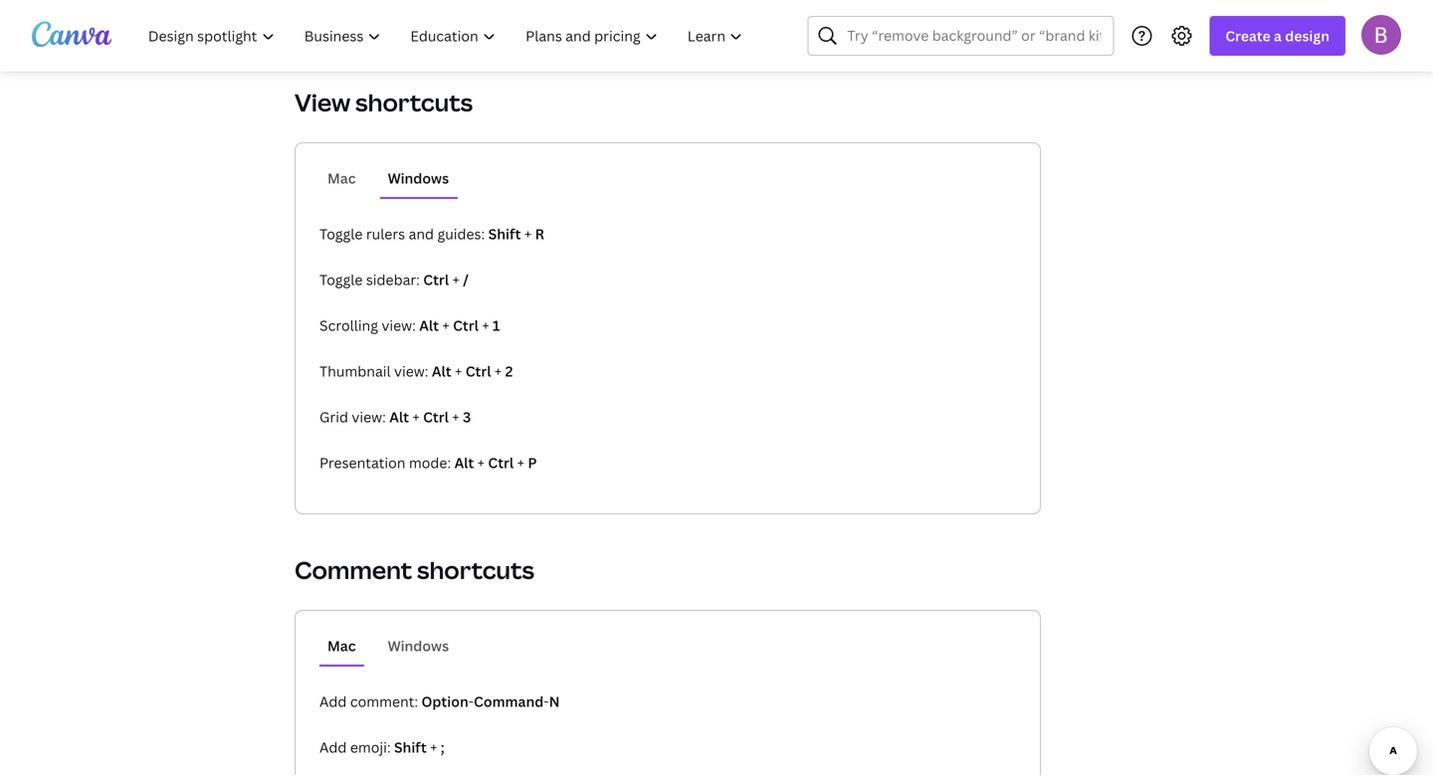 Task type: vqa. For each thing, say whether or not it's contained in the screenshot.
the leftmost with
no



Task type: describe. For each thing, give the bounding box(es) containing it.
add comment: option - command - n
[[320, 692, 560, 711]]

windows button for option
[[380, 627, 457, 665]]

alt for grid view:
[[390, 408, 409, 427]]

1
[[493, 316, 500, 335]]

alt for thumbnail view:
[[432, 362, 451, 381]]

scrolling view: alt + ctrl + 1
[[320, 316, 500, 335]]

design
[[1285, 26, 1330, 45]]

ctrl left /
[[423, 270, 449, 289]]

n
[[549, 692, 560, 711]]

comment:
[[350, 692, 418, 711]]

r
[[535, 224, 544, 243]]

grid
[[320, 408, 348, 427]]

emoji:
[[350, 738, 391, 757]]

bob builder image
[[1362, 15, 1402, 55]]

ctrl for scrolling view:
[[453, 316, 479, 335]]

1 - from the left
[[469, 692, 474, 711]]

add for add comment: option - command - n
[[320, 692, 347, 711]]

rulers
[[366, 224, 405, 243]]

shortcuts for comment shortcuts
[[417, 554, 535, 586]]

mode:
[[409, 453, 451, 472]]

presentation mode: alt + ctrl + p
[[320, 453, 537, 472]]

sidebar:
[[366, 270, 420, 289]]

Try "remove background" or "brand kit" search field
[[848, 17, 1101, 55]]

view
[[295, 86, 351, 118]]

create a design
[[1226, 26, 1330, 45]]

create
[[1226, 26, 1271, 45]]

;
[[441, 738, 445, 757]]

0 horizontal spatial shift
[[394, 738, 427, 757]]

mac for add comment:
[[328, 637, 356, 656]]

comment shortcuts
[[295, 554, 535, 586]]



Task type: locate. For each thing, give the bounding box(es) containing it.
presentation
[[320, 453, 406, 472]]

1 vertical spatial add
[[320, 738, 347, 757]]

add emoji: shift + ;
[[320, 738, 445, 757]]

shift left ;
[[394, 738, 427, 757]]

mac button
[[320, 159, 364, 197], [320, 627, 364, 665]]

1 add from the top
[[320, 692, 347, 711]]

shift
[[488, 224, 521, 243], [394, 738, 427, 757]]

toggle rulers and guides: shift + r
[[320, 224, 544, 243]]

thumbnail view: alt + ctrl + 2
[[320, 362, 513, 381]]

toggle sidebar: ctrl + /
[[320, 270, 469, 289]]

toggle left rulers
[[320, 224, 363, 243]]

1 vertical spatial windows
[[388, 637, 449, 656]]

windows
[[388, 169, 449, 188], [388, 637, 449, 656]]

create a design button
[[1210, 16, 1346, 56]]

2 - from the left
[[544, 692, 549, 711]]

0 vertical spatial windows button
[[380, 159, 457, 197]]

alt right mode:
[[455, 453, 474, 472]]

shortcuts for view shortcuts
[[356, 86, 473, 118]]

top level navigation element
[[135, 16, 760, 56]]

1 windows from the top
[[388, 169, 449, 188]]

ctrl
[[423, 270, 449, 289], [453, 316, 479, 335], [466, 362, 491, 381], [423, 408, 449, 427], [488, 453, 514, 472]]

toggle for toggle rulers and guides: shift + r
[[320, 224, 363, 243]]

shortcuts
[[356, 86, 473, 118], [417, 554, 535, 586]]

ctrl for presentation mode:
[[488, 453, 514, 472]]

0 vertical spatial add
[[320, 692, 347, 711]]

option
[[422, 692, 469, 711]]

grid view: alt + ctrl + 3
[[320, 408, 471, 427]]

1 horizontal spatial shift
[[488, 224, 521, 243]]

alt down the thumbnail view: alt + ctrl + 2
[[390, 408, 409, 427]]

alt
[[419, 316, 439, 335], [432, 362, 451, 381], [390, 408, 409, 427], [455, 453, 474, 472]]

/
[[463, 270, 469, 289]]

comment
[[295, 554, 412, 586]]

0 horizontal spatial -
[[469, 692, 474, 711]]

toggle
[[320, 224, 363, 243], [320, 270, 363, 289]]

1 vertical spatial mac button
[[320, 627, 364, 665]]

1 vertical spatial mac
[[328, 637, 356, 656]]

toggle up scrolling
[[320, 270, 363, 289]]

2 windows from the top
[[388, 637, 449, 656]]

view: down toggle sidebar: ctrl + /
[[382, 316, 416, 335]]

1 vertical spatial shortcuts
[[417, 554, 535, 586]]

windows button for shift
[[380, 159, 457, 197]]

3
[[463, 408, 471, 427]]

0 vertical spatial mac
[[328, 169, 356, 188]]

1 mac button from the top
[[320, 159, 364, 197]]

2 mac from the top
[[328, 637, 356, 656]]

windows for shift
[[388, 169, 449, 188]]

ctrl left 2
[[466, 362, 491, 381]]

view: right grid
[[352, 408, 386, 427]]

ctrl for thumbnail view:
[[466, 362, 491, 381]]

view: for grid
[[352, 408, 386, 427]]

2 windows button from the top
[[380, 627, 457, 665]]

command
[[474, 692, 544, 711]]

view: for scrolling
[[382, 316, 416, 335]]

mac down view
[[328, 169, 356, 188]]

a
[[1274, 26, 1282, 45]]

view shortcuts
[[295, 86, 473, 118]]

1 toggle from the top
[[320, 224, 363, 243]]

p
[[528, 453, 537, 472]]

windows button up "and"
[[380, 159, 457, 197]]

windows button up add comment: option - command - n
[[380, 627, 457, 665]]

toggle for toggle sidebar: ctrl + /
[[320, 270, 363, 289]]

alt down scrolling view: alt + ctrl + 1
[[432, 362, 451, 381]]

2 add from the top
[[320, 738, 347, 757]]

2 toggle from the top
[[320, 270, 363, 289]]

ctrl left 3
[[423, 408, 449, 427]]

mac for toggle rulers and guides:
[[328, 169, 356, 188]]

mac up comment:
[[328, 637, 356, 656]]

thumbnail
[[320, 362, 391, 381]]

mac button down view
[[320, 159, 364, 197]]

windows button
[[380, 159, 457, 197], [380, 627, 457, 665]]

add for add emoji: shift + ;
[[320, 738, 347, 757]]

mac button up comment:
[[320, 627, 364, 665]]

0 vertical spatial shift
[[488, 224, 521, 243]]

and
[[409, 224, 434, 243]]

alt up the thumbnail view: alt + ctrl + 2
[[419, 316, 439, 335]]

0 vertical spatial mac button
[[320, 159, 364, 197]]

windows up "and"
[[388, 169, 449, 188]]

1 vertical spatial shift
[[394, 738, 427, 757]]

0 vertical spatial view:
[[382, 316, 416, 335]]

2
[[505, 362, 513, 381]]

shift left r
[[488, 224, 521, 243]]

windows for option
[[388, 637, 449, 656]]

1 vertical spatial windows button
[[380, 627, 457, 665]]

guides:
[[438, 224, 485, 243]]

1 vertical spatial toggle
[[320, 270, 363, 289]]

alt for presentation mode:
[[455, 453, 474, 472]]

alt for scrolling view:
[[419, 316, 439, 335]]

add left emoji:
[[320, 738, 347, 757]]

1 windows button from the top
[[380, 159, 457, 197]]

view: down scrolling view: alt + ctrl + 1
[[394, 362, 429, 381]]

+
[[524, 224, 532, 243], [452, 270, 460, 289], [442, 316, 450, 335], [482, 316, 489, 335], [455, 362, 462, 381], [495, 362, 502, 381], [412, 408, 420, 427], [452, 408, 460, 427], [478, 453, 485, 472], [517, 453, 525, 472], [430, 738, 437, 757]]

1 mac from the top
[[328, 169, 356, 188]]

1 horizontal spatial -
[[544, 692, 549, 711]]

ctrl left 1
[[453, 316, 479, 335]]

2 vertical spatial view:
[[352, 408, 386, 427]]

add left comment:
[[320, 692, 347, 711]]

add
[[320, 692, 347, 711], [320, 738, 347, 757]]

view: for thumbnail
[[394, 362, 429, 381]]

0 vertical spatial windows
[[388, 169, 449, 188]]

0 vertical spatial toggle
[[320, 224, 363, 243]]

0 vertical spatial shortcuts
[[356, 86, 473, 118]]

mac button for add comment:
[[320, 627, 364, 665]]

-
[[469, 692, 474, 711], [544, 692, 549, 711]]

2 mac button from the top
[[320, 627, 364, 665]]

scrolling
[[320, 316, 378, 335]]

ctrl left p
[[488, 453, 514, 472]]

view:
[[382, 316, 416, 335], [394, 362, 429, 381], [352, 408, 386, 427]]

windows up add comment: option - command - n
[[388, 637, 449, 656]]

1 vertical spatial view:
[[394, 362, 429, 381]]

ctrl for grid view:
[[423, 408, 449, 427]]

mac button for toggle rulers and guides:
[[320, 159, 364, 197]]

mac
[[328, 169, 356, 188], [328, 637, 356, 656]]



